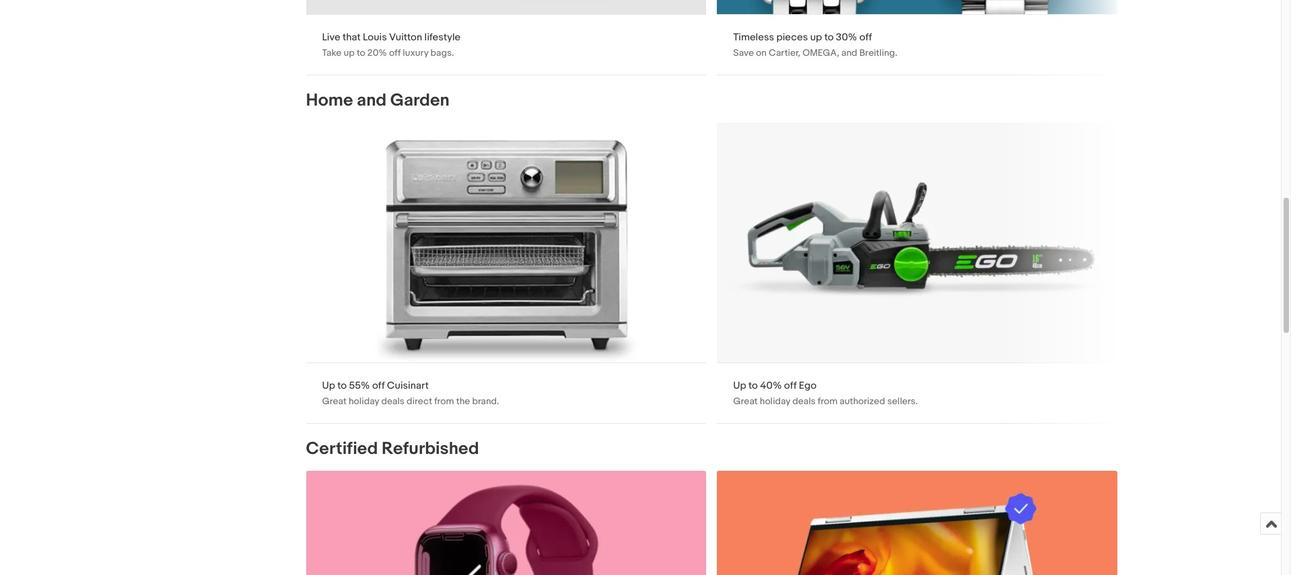 Task type: describe. For each thing, give the bounding box(es) containing it.
breitling.
[[860, 47, 898, 59]]

live that louis vuitton lifestyle take up to 20% off luxury bags.
[[322, 31, 461, 59]]

deals for cuisinart
[[381, 396, 405, 408]]

timeless
[[734, 31, 775, 44]]

great for up to 55% off cuisinart
[[322, 396, 347, 408]]

cartier,
[[769, 47, 801, 59]]

omega,
[[803, 47, 840, 59]]

up to 55% off cuisinart great holiday deals direct from the brand.
[[322, 380, 499, 408]]

that
[[343, 31, 361, 44]]

certified refurbished
[[306, 439, 479, 460]]

direct
[[407, 396, 432, 408]]

from inside up to 55% off cuisinart great holiday deals direct from the brand.
[[434, 396, 454, 408]]

ego
[[799, 380, 817, 393]]

up for up to 40% off ego
[[734, 380, 747, 393]]

40%
[[761, 380, 782, 393]]

save
[[734, 47, 754, 59]]

timeless pieces up to 30% off save on cartier, omega, and breitling.
[[734, 31, 898, 59]]

holiday for 55%
[[349, 396, 379, 408]]

up to 40% off ego great holiday deals from authorized sellers.
[[734, 380, 918, 408]]

off inside up to 55% off cuisinart great holiday deals direct from the brand.
[[372, 380, 385, 393]]

up inside timeless pieces up to 30% off save on cartier, omega, and breitling.
[[811, 31, 822, 44]]

bags.
[[431, 47, 454, 59]]

garden
[[390, 90, 450, 111]]

55%
[[349, 380, 370, 393]]

up for up to 55% off cuisinart
[[322, 380, 335, 393]]

the
[[456, 396, 470, 408]]

take
[[322, 47, 342, 59]]

sellers.
[[888, 396, 918, 408]]

and inside timeless pieces up to 30% off save on cartier, omega, and breitling.
[[842, 47, 858, 59]]

holiday for 40%
[[760, 396, 791, 408]]

to inside live that louis vuitton lifestyle take up to 20% off luxury bags.
[[357, 47, 366, 59]]

to inside timeless pieces up to 30% off save on cartier, omega, and breitling.
[[825, 31, 834, 44]]

authorized
[[840, 396, 886, 408]]

cuisinart
[[387, 380, 429, 393]]



Task type: locate. For each thing, give the bounding box(es) containing it.
deals down ego
[[793, 396, 816, 408]]

1 horizontal spatial from
[[818, 396, 838, 408]]

0 horizontal spatial deals
[[381, 396, 405, 408]]

1 deals from the left
[[381, 396, 405, 408]]

great inside up to 40% off ego great holiday deals from authorized sellers.
[[734, 396, 758, 408]]

1 horizontal spatial great
[[734, 396, 758, 408]]

2 holiday from the left
[[760, 396, 791, 408]]

deals inside up to 55% off cuisinart great holiday deals direct from the brand.
[[381, 396, 405, 408]]

up inside up to 55% off cuisinart great holiday deals direct from the brand.
[[322, 380, 335, 393]]

0 vertical spatial up
[[811, 31, 822, 44]]

2 great from the left
[[734, 396, 758, 408]]

0 horizontal spatial and
[[357, 90, 387, 111]]

home
[[306, 90, 353, 111]]

0 horizontal spatial up
[[322, 380, 335, 393]]

luxury
[[403, 47, 429, 59]]

from inside up to 40% off ego great holiday deals from authorized sellers.
[[818, 396, 838, 408]]

up left 40%
[[734, 380, 747, 393]]

off
[[860, 31, 872, 44], [389, 47, 401, 59], [372, 380, 385, 393], [784, 380, 797, 393]]

off inside up to 40% off ego great holiday deals from authorized sellers.
[[784, 380, 797, 393]]

None text field
[[306, 472, 707, 576]]

holiday
[[349, 396, 379, 408], [760, 396, 791, 408]]

refurbished
[[382, 439, 479, 460]]

and
[[842, 47, 858, 59], [357, 90, 387, 111]]

off right "20%"
[[389, 47, 401, 59]]

0 vertical spatial and
[[842, 47, 858, 59]]

1 vertical spatial and
[[357, 90, 387, 111]]

off right 55%
[[372, 380, 385, 393]]

up inside up to 40% off ego great holiday deals from authorized sellers.
[[734, 380, 747, 393]]

0 horizontal spatial up
[[344, 47, 355, 59]]

1 horizontal spatial deals
[[793, 396, 816, 408]]

on
[[756, 47, 767, 59]]

off right 30%
[[860, 31, 872, 44]]

certified
[[306, 439, 378, 460]]

off inside live that louis vuitton lifestyle take up to 20% off luxury bags.
[[389, 47, 401, 59]]

1 from from the left
[[434, 396, 454, 408]]

great inside up to 55% off cuisinart great holiday deals direct from the brand.
[[322, 396, 347, 408]]

0 horizontal spatial holiday
[[349, 396, 379, 408]]

and right home
[[357, 90, 387, 111]]

None text field
[[306, 0, 707, 75], [717, 0, 1118, 75], [306, 123, 707, 424], [717, 123, 1118, 424], [717, 472, 1118, 576], [306, 0, 707, 75], [717, 0, 1118, 75], [306, 123, 707, 424], [717, 123, 1118, 424], [717, 472, 1118, 576]]

deals inside up to 40% off ego great holiday deals from authorized sellers.
[[793, 396, 816, 408]]

30%
[[836, 31, 858, 44]]

0 horizontal spatial great
[[322, 396, 347, 408]]

deals down cuisinart
[[381, 396, 405, 408]]

live
[[322, 31, 340, 44]]

to left 40%
[[749, 380, 758, 393]]

1 horizontal spatial and
[[842, 47, 858, 59]]

to left "20%"
[[357, 47, 366, 59]]

pieces
[[777, 31, 808, 44]]

1 up from the left
[[322, 380, 335, 393]]

1 horizontal spatial holiday
[[760, 396, 791, 408]]

holiday down 40%
[[760, 396, 791, 408]]

to left 55%
[[338, 380, 347, 393]]

up left 55%
[[322, 380, 335, 393]]

vuitton
[[389, 31, 422, 44]]

brand.
[[472, 396, 499, 408]]

up inside live that louis vuitton lifestyle take up to 20% off luxury bags.
[[344, 47, 355, 59]]

from left the authorized
[[818, 396, 838, 408]]

to up omega,
[[825, 31, 834, 44]]

0 horizontal spatial from
[[434, 396, 454, 408]]

up
[[811, 31, 822, 44], [344, 47, 355, 59]]

great for up to 40% off ego
[[734, 396, 758, 408]]

20%
[[368, 47, 387, 59]]

off inside timeless pieces up to 30% off save on cartier, omega, and breitling.
[[860, 31, 872, 44]]

2 up from the left
[[734, 380, 747, 393]]

to
[[825, 31, 834, 44], [357, 47, 366, 59], [338, 380, 347, 393], [749, 380, 758, 393]]

great
[[322, 396, 347, 408], [734, 396, 758, 408]]

louis
[[363, 31, 387, 44]]

1 great from the left
[[322, 396, 347, 408]]

up
[[322, 380, 335, 393], [734, 380, 747, 393]]

1 horizontal spatial up
[[811, 31, 822, 44]]

from
[[434, 396, 454, 408], [818, 396, 838, 408]]

holiday inside up to 40% off ego great holiday deals from authorized sellers.
[[760, 396, 791, 408]]

holiday down 55%
[[349, 396, 379, 408]]

from left the
[[434, 396, 454, 408]]

to inside up to 40% off ego great holiday deals from authorized sellers.
[[749, 380, 758, 393]]

deals
[[381, 396, 405, 408], [793, 396, 816, 408]]

off left ego
[[784, 380, 797, 393]]

deals for ego
[[793, 396, 816, 408]]

up up omega,
[[811, 31, 822, 44]]

2 deals from the left
[[793, 396, 816, 408]]

2 from from the left
[[818, 396, 838, 408]]

1 holiday from the left
[[349, 396, 379, 408]]

up down that
[[344, 47, 355, 59]]

home and garden
[[306, 90, 450, 111]]

to inside up to 55% off cuisinart great holiday deals direct from the brand.
[[338, 380, 347, 393]]

lifestyle
[[425, 31, 461, 44]]

1 vertical spatial up
[[344, 47, 355, 59]]

and down 30%
[[842, 47, 858, 59]]

holiday inside up to 55% off cuisinart great holiday deals direct from the brand.
[[349, 396, 379, 408]]

1 horizontal spatial up
[[734, 380, 747, 393]]



Task type: vqa. For each thing, say whether or not it's contained in the screenshot.
"holiday"
yes



